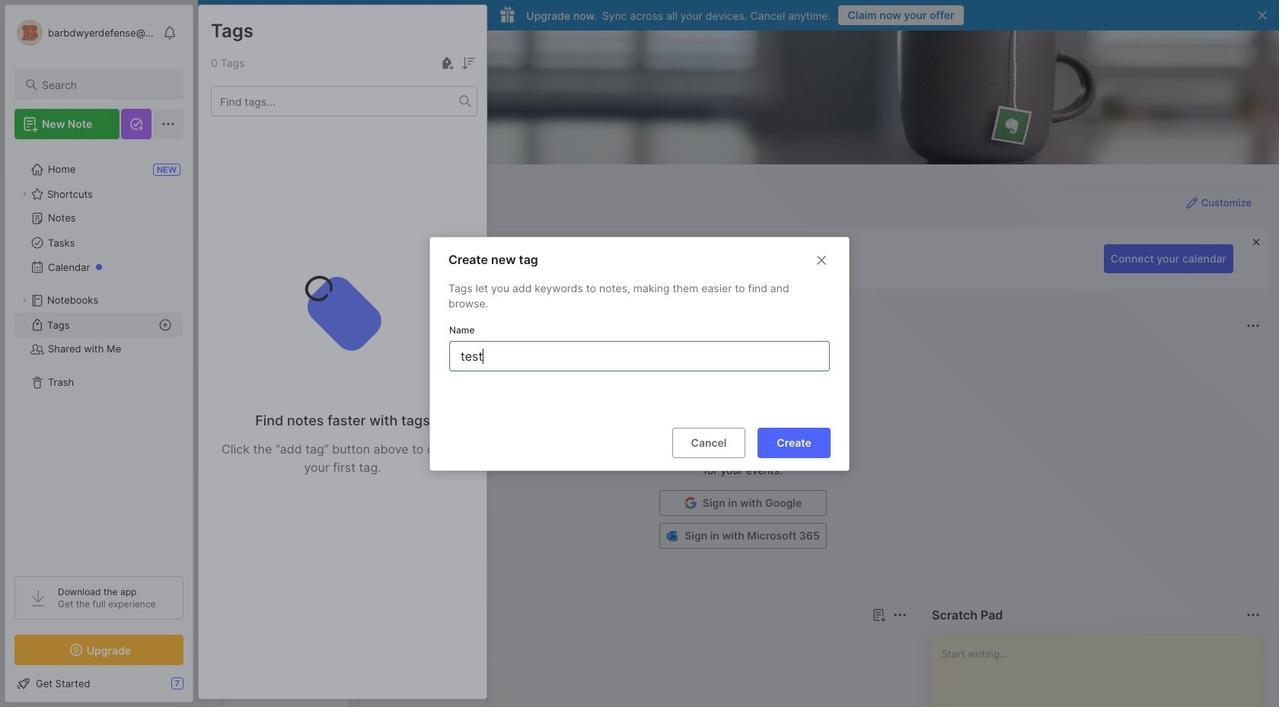 Task type: locate. For each thing, give the bounding box(es) containing it.
Search text field
[[42, 78, 170, 92]]

row group
[[222, 661, 497, 707]]

tree
[[5, 149, 193, 563]]

tree inside main element
[[5, 149, 193, 563]]

Tag name text field
[[459, 341, 823, 370]]

Find tags… text field
[[212, 91, 459, 112]]

None search field
[[42, 75, 170, 94]]

tab
[[225, 634, 270, 652]]



Task type: describe. For each thing, give the bounding box(es) containing it.
expand notebooks image
[[20, 296, 29, 305]]

create new tag image
[[438, 54, 456, 72]]

Start writing… text field
[[942, 634, 1263, 707]]

main element
[[0, 0, 198, 707]]

close image
[[813, 251, 831, 269]]

none search field inside main element
[[42, 75, 170, 94]]



Task type: vqa. For each thing, say whether or not it's contained in the screenshot.
Main element
yes



